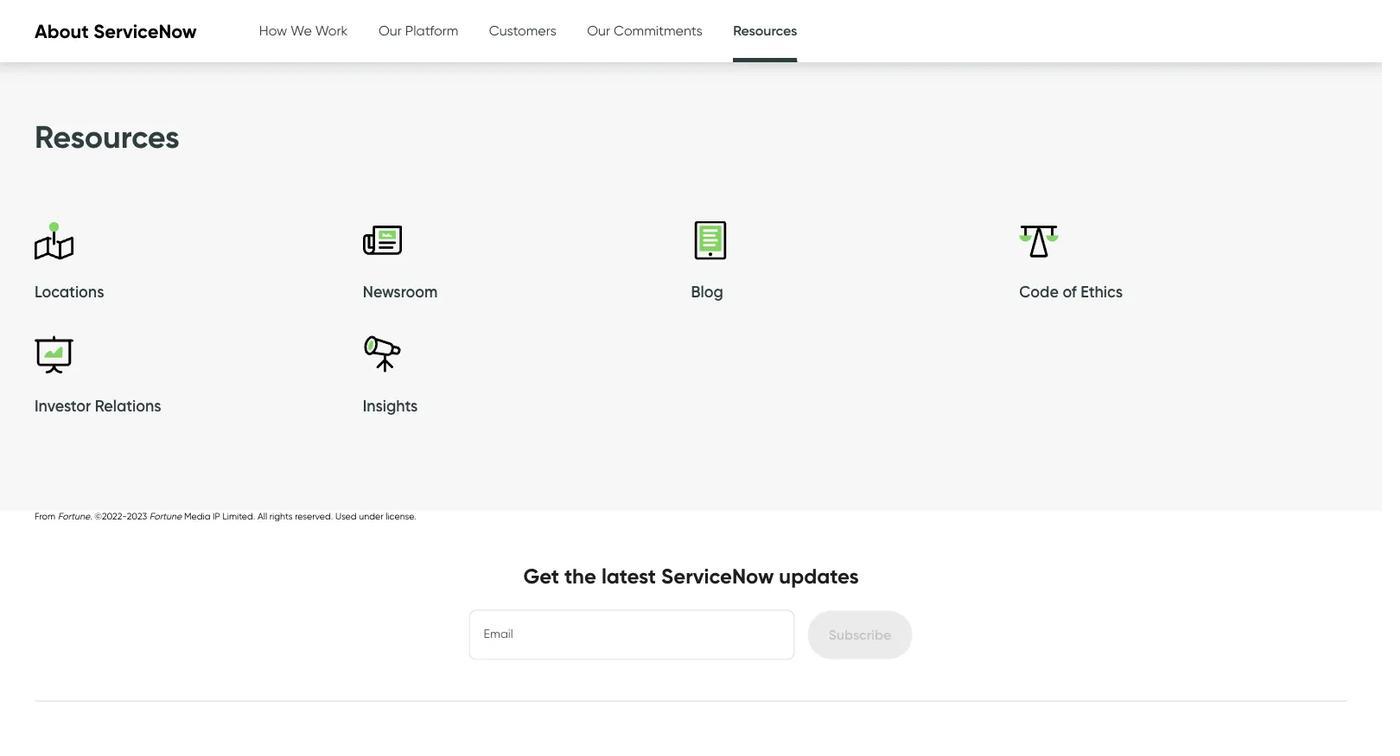 Task type: vqa. For each thing, say whether or not it's contained in the screenshot.
Sliders
no



Task type: locate. For each thing, give the bounding box(es) containing it.
used
[[335, 511, 357, 521]]

updates
[[779, 563, 859, 589]]

0 horizontal spatial our
[[379, 22, 402, 38]]

fortune right from
[[58, 511, 90, 521]]

rights
[[270, 511, 293, 521]]

from fortune . ©2022-2023 fortune media ip limited. all rights reserved. used under license.
[[35, 511, 416, 521]]

our for our commitments
[[587, 22, 610, 38]]

code of ethics link
[[1020, 221, 1339, 310]]

fortune
[[58, 511, 90, 521], [149, 511, 182, 521]]

0 horizontal spatial servicenow
[[94, 19, 197, 43]]

work
[[315, 22, 348, 38]]

2 our from the left
[[587, 22, 610, 38]]

platform
[[405, 22, 459, 38]]

reserved.
[[295, 511, 333, 521]]

get the latest servicenow updates
[[523, 563, 859, 589]]

0 vertical spatial resources
[[733, 22, 798, 38]]

our left platform
[[379, 22, 402, 38]]

1 horizontal spatial resources
[[733, 22, 798, 38]]

newsroom
[[363, 282, 438, 301]]

limited.
[[223, 511, 255, 521]]

our commitments link
[[587, 0, 703, 61]]

our platform
[[379, 22, 459, 38]]

0 vertical spatial servicenow
[[94, 19, 197, 43]]

1 our from the left
[[379, 22, 402, 38]]

our left commitments
[[587, 22, 610, 38]]

license.
[[386, 511, 416, 521]]

media
[[184, 511, 210, 521]]

1 horizontal spatial servicenow
[[661, 563, 774, 589]]

our
[[379, 22, 402, 38], [587, 22, 610, 38]]

from
[[35, 511, 55, 521]]

1 horizontal spatial our
[[587, 22, 610, 38]]

how we work
[[259, 22, 348, 38]]

we
[[291, 22, 312, 38]]

servicenow
[[94, 19, 197, 43], [661, 563, 774, 589]]

resources
[[733, 22, 798, 38], [35, 117, 180, 156]]

0 horizontal spatial fortune
[[58, 511, 90, 521]]

Email text field
[[470, 611, 794, 659]]

2 fortune from the left
[[149, 511, 182, 521]]

commitments
[[614, 22, 703, 38]]

1 vertical spatial servicenow
[[661, 563, 774, 589]]

1 horizontal spatial fortune
[[149, 511, 182, 521]]

blog link
[[691, 221, 1011, 310]]

of
[[1063, 282, 1077, 301]]

1 vertical spatial resources
[[35, 117, 180, 156]]

fortune right 2023 at bottom left
[[149, 511, 182, 521]]

insights
[[363, 396, 418, 415]]

the
[[565, 563, 597, 589]]

how we work link
[[259, 0, 348, 61]]



Task type: describe. For each thing, give the bounding box(es) containing it.
investor relations link
[[35, 335, 354, 424]]

our commitments
[[587, 22, 703, 38]]

subscribe
[[829, 626, 892, 643]]

all
[[258, 511, 267, 521]]

insights icon image
[[363, 335, 402, 374]]

2023
[[127, 511, 147, 521]]

locations
[[35, 282, 104, 301]]

latest
[[602, 563, 656, 589]]

code
[[1020, 282, 1059, 301]]

customers link
[[489, 0, 557, 61]]

how
[[259, 22, 287, 38]]

1 fortune from the left
[[58, 511, 90, 521]]

ethics
[[1081, 282, 1123, 301]]

©2022-
[[95, 511, 127, 521]]

insights link
[[363, 335, 683, 424]]

about
[[35, 19, 89, 43]]

resources link
[[733, 0, 798, 65]]

get
[[523, 563, 559, 589]]

investor
[[35, 396, 91, 415]]

newsroom link
[[363, 221, 683, 310]]

relations
[[95, 396, 161, 415]]

0 horizontal spatial resources
[[35, 117, 180, 156]]

blog
[[691, 282, 724, 301]]

subscribe button
[[808, 611, 913, 659]]

.
[[90, 511, 92, 521]]

locations link
[[35, 221, 354, 310]]

investor relations icon image
[[35, 335, 73, 374]]

our for our platform
[[379, 22, 402, 38]]

our platform link
[[379, 0, 459, 61]]

under
[[359, 511, 383, 521]]

about servicenow
[[35, 19, 197, 43]]

customers
[[489, 22, 557, 38]]

investor relations
[[35, 396, 161, 415]]

code of ethics
[[1020, 282, 1123, 301]]

ip
[[213, 511, 220, 521]]



